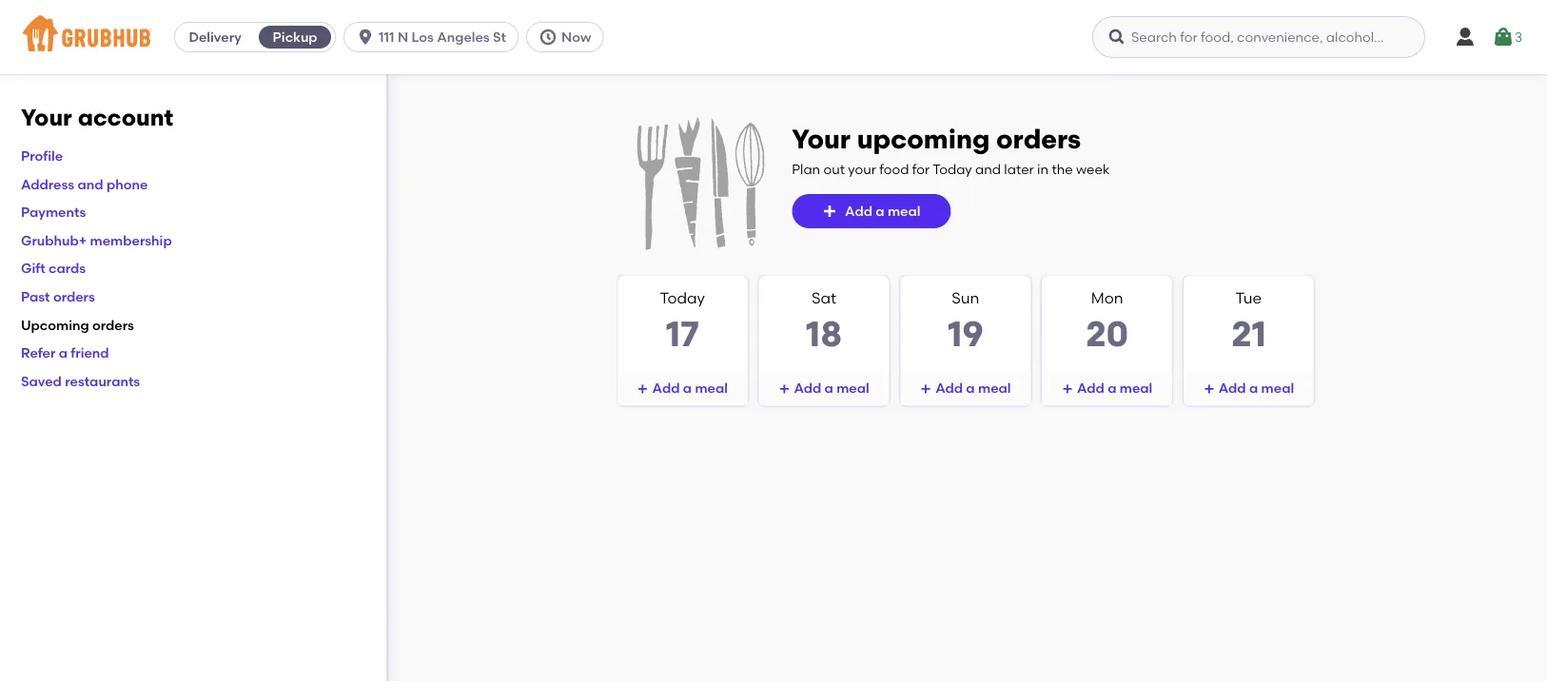 Task type: locate. For each thing, give the bounding box(es) containing it.
a down 19
[[966, 380, 975, 396]]

add a meal down food
[[845, 203, 921, 219]]

svg image inside 3 button
[[1492, 26, 1515, 49]]

now button
[[526, 22, 611, 52]]

a down food
[[876, 203, 885, 219]]

a down 21
[[1250, 380, 1259, 396]]

add a meal down 19
[[936, 380, 1011, 396]]

add down 19
[[936, 380, 963, 396]]

grubhub+
[[21, 232, 87, 248]]

0 horizontal spatial and
[[78, 176, 103, 192]]

add down '18'
[[794, 380, 822, 396]]

1 vertical spatial today
[[660, 289, 705, 307]]

add a meal button down 20
[[1043, 371, 1172, 406]]

mon
[[1092, 289, 1124, 307]]

svg image inside the now 'button'
[[539, 28, 558, 47]]

meal down 19
[[979, 380, 1011, 396]]

add a meal button
[[792, 194, 951, 228], [618, 371, 747, 406], [760, 371, 889, 406], [901, 371, 1031, 406], [1043, 371, 1172, 406], [1185, 371, 1314, 406]]

your up profile
[[21, 104, 72, 131]]

a down 20
[[1108, 380, 1117, 396]]

meal for 17
[[695, 380, 728, 396]]

add for 18
[[794, 380, 822, 396]]

upcoming
[[21, 317, 89, 333]]

membership
[[90, 232, 172, 248]]

address
[[21, 176, 74, 192]]

and left phone
[[78, 176, 103, 192]]

0 horizontal spatial your
[[21, 104, 72, 131]]

your for account
[[21, 104, 72, 131]]

profile link
[[21, 148, 63, 164]]

0 vertical spatial orders
[[997, 123, 1081, 155]]

meal down 20
[[1120, 380, 1153, 396]]

account
[[78, 104, 173, 131]]

orders up upcoming orders link on the top of page
[[53, 289, 95, 305]]

add a meal
[[845, 203, 921, 219], [653, 380, 728, 396], [794, 380, 870, 396], [936, 380, 1011, 396], [1077, 380, 1153, 396], [1219, 380, 1295, 396]]

your up out
[[792, 123, 851, 155]]

today up '17'
[[660, 289, 705, 307]]

saved
[[21, 373, 62, 389]]

add a meal down '17'
[[653, 380, 728, 396]]

orders up the friend
[[92, 317, 134, 333]]

meal down '18'
[[837, 380, 870, 396]]

1 horizontal spatial your
[[792, 123, 851, 155]]

orders for past orders
[[53, 289, 95, 305]]

a
[[876, 203, 885, 219], [59, 345, 68, 361], [683, 380, 692, 396], [825, 380, 834, 396], [966, 380, 975, 396], [1108, 380, 1117, 396], [1250, 380, 1259, 396]]

add for 19
[[936, 380, 963, 396]]

meal
[[888, 203, 921, 219], [695, 380, 728, 396], [837, 380, 870, 396], [979, 380, 1011, 396], [1120, 380, 1153, 396], [1262, 380, 1295, 396]]

los
[[412, 29, 434, 45]]

1 vertical spatial orders
[[53, 289, 95, 305]]

0 horizontal spatial today
[[660, 289, 705, 307]]

friend
[[71, 345, 109, 361]]

add a meal for 19
[[936, 380, 1011, 396]]

payments
[[21, 204, 86, 220]]

111
[[379, 29, 395, 45]]

add a meal button down '18'
[[760, 371, 889, 406]]

pickup button
[[255, 22, 335, 52]]

add a meal button down '17'
[[618, 371, 747, 406]]

add a meal button down 21
[[1185, 371, 1314, 406]]

add for 21
[[1219, 380, 1247, 396]]

your
[[21, 104, 72, 131], [792, 123, 851, 155]]

add a meal down 21
[[1219, 380, 1295, 396]]

pickup
[[273, 29, 318, 45]]

food
[[880, 161, 909, 177]]

meal for 21
[[1262, 380, 1295, 396]]

3
[[1515, 29, 1523, 45]]

meal down 21
[[1262, 380, 1295, 396]]

svg image
[[1454, 26, 1477, 49], [539, 28, 558, 47], [1108, 28, 1127, 47], [823, 204, 838, 219], [637, 384, 649, 395]]

a down '18'
[[825, 380, 834, 396]]

svg image
[[1492, 26, 1515, 49], [356, 28, 375, 47], [779, 384, 790, 395], [921, 384, 932, 395], [1062, 384, 1074, 395], [1204, 384, 1215, 395]]

add a meal button down 19
[[901, 371, 1031, 406]]

saved restaurants link
[[21, 373, 140, 389]]

st
[[493, 29, 506, 45]]

add a meal button for 18
[[760, 371, 889, 406]]

sun
[[952, 289, 980, 307]]

a for 21
[[1250, 380, 1259, 396]]

add down 20
[[1077, 380, 1105, 396]]

and left later
[[976, 161, 1001, 177]]

add a meal for 18
[[794, 380, 870, 396]]

0 vertical spatial today
[[933, 161, 973, 177]]

upcoming orders
[[21, 317, 134, 333]]

n
[[398, 29, 408, 45]]

refer a friend link
[[21, 345, 109, 361]]

tue
[[1236, 289, 1262, 307]]

orders up in
[[997, 123, 1081, 155]]

add down 21
[[1219, 380, 1247, 396]]

add a meal down '18'
[[794, 380, 870, 396]]

a for 19
[[966, 380, 975, 396]]

in
[[1038, 161, 1049, 177]]

angeles
[[437, 29, 490, 45]]

add for 20
[[1077, 380, 1105, 396]]

your inside your upcoming orders plan out your food for today and later in the week
[[792, 123, 851, 155]]

add a meal button for 17
[[618, 371, 747, 406]]

111 n los angeles st button
[[344, 22, 526, 52]]

today right for
[[933, 161, 973, 177]]

later
[[1005, 161, 1034, 177]]

add a meal down 20
[[1077, 380, 1153, 396]]

2 vertical spatial orders
[[92, 317, 134, 333]]

add
[[845, 203, 873, 219], [653, 380, 680, 396], [794, 380, 822, 396], [936, 380, 963, 396], [1077, 380, 1105, 396], [1219, 380, 1247, 396]]

orders
[[997, 123, 1081, 155], [53, 289, 95, 305], [92, 317, 134, 333]]

17
[[666, 313, 699, 356]]

21
[[1232, 313, 1267, 356]]

meal down '17'
[[695, 380, 728, 396]]

1 horizontal spatial today
[[933, 161, 973, 177]]

add down '17'
[[653, 380, 680, 396]]

tue 21
[[1232, 289, 1267, 356]]

today
[[933, 161, 973, 177], [660, 289, 705, 307]]

1 horizontal spatial and
[[976, 161, 1001, 177]]

meal down food
[[888, 203, 921, 219]]

past
[[21, 289, 50, 305]]

and
[[976, 161, 1001, 177], [78, 176, 103, 192]]

plan
[[792, 161, 821, 177]]

a down '17'
[[683, 380, 692, 396]]



Task type: vqa. For each thing, say whether or not it's contained in the screenshot.


Task type: describe. For each thing, give the bounding box(es) containing it.
add down your
[[845, 203, 873, 219]]

sat 18
[[806, 289, 843, 356]]

past orders link
[[21, 289, 95, 305]]

svg image for 21
[[1204, 384, 1215, 395]]

refer
[[21, 345, 56, 361]]

main navigation navigation
[[0, 0, 1548, 74]]

add a meal for 21
[[1219, 380, 1295, 396]]

out
[[824, 161, 845, 177]]

meal for 18
[[837, 380, 870, 396]]

111 n los angeles st
[[379, 29, 506, 45]]

refer a friend
[[21, 345, 109, 361]]

add a meal button down your
[[792, 194, 951, 228]]

a right the refer
[[59, 345, 68, 361]]

saved restaurants
[[21, 373, 140, 389]]

add a meal for 17
[[653, 380, 728, 396]]

svg image for 20
[[1062, 384, 1074, 395]]

your upcoming orders plan out your food for today and later in the week
[[792, 123, 1110, 177]]

gift cards
[[21, 260, 86, 277]]

delivery
[[189, 29, 242, 45]]

Search for food, convenience, alcohol... search field
[[1093, 16, 1426, 58]]

gift cards link
[[21, 260, 86, 277]]

mon 20
[[1086, 289, 1129, 356]]

the
[[1052, 161, 1073, 177]]

svg image for 19
[[921, 384, 932, 395]]

cards
[[49, 260, 86, 277]]

today 17
[[660, 289, 705, 356]]

20
[[1086, 313, 1129, 356]]

add a meal button for 19
[[901, 371, 1031, 406]]

orders inside your upcoming orders plan out your food for today and later in the week
[[997, 123, 1081, 155]]

sun 19
[[948, 289, 984, 356]]

add a meal for 20
[[1077, 380, 1153, 396]]

week
[[1077, 161, 1110, 177]]

your
[[848, 161, 877, 177]]

orders for upcoming orders
[[92, 317, 134, 333]]

today inside your upcoming orders plan out your food for today and later in the week
[[933, 161, 973, 177]]

3 button
[[1492, 20, 1523, 54]]

address and phone link
[[21, 176, 148, 192]]

your for upcoming
[[792, 123, 851, 155]]

svg image inside 111 n los angeles st button
[[356, 28, 375, 47]]

meal for 19
[[979, 380, 1011, 396]]

phone
[[107, 176, 148, 192]]

address and phone
[[21, 176, 148, 192]]

add a meal button for 21
[[1185, 371, 1314, 406]]

now
[[562, 29, 591, 45]]

add for 17
[[653, 380, 680, 396]]

gift
[[21, 260, 45, 277]]

grubhub+ membership
[[21, 232, 172, 248]]

upcoming orders link
[[21, 317, 134, 333]]

delivery button
[[175, 22, 255, 52]]

sat
[[812, 289, 837, 307]]

your account
[[21, 104, 173, 131]]

a for 18
[[825, 380, 834, 396]]

and inside your upcoming orders plan out your food for today and later in the week
[[976, 161, 1001, 177]]

a for 17
[[683, 380, 692, 396]]

svg image for 18
[[779, 384, 790, 395]]

past orders
[[21, 289, 95, 305]]

restaurants
[[65, 373, 140, 389]]

a for 20
[[1108, 380, 1117, 396]]

upcoming
[[857, 123, 990, 155]]

payments link
[[21, 204, 86, 220]]

profile
[[21, 148, 63, 164]]

18
[[806, 313, 843, 356]]

for
[[913, 161, 930, 177]]

meal for 20
[[1120, 380, 1153, 396]]

add a meal button for 20
[[1043, 371, 1172, 406]]

19
[[948, 313, 984, 356]]

grubhub+ membership link
[[21, 232, 172, 248]]



